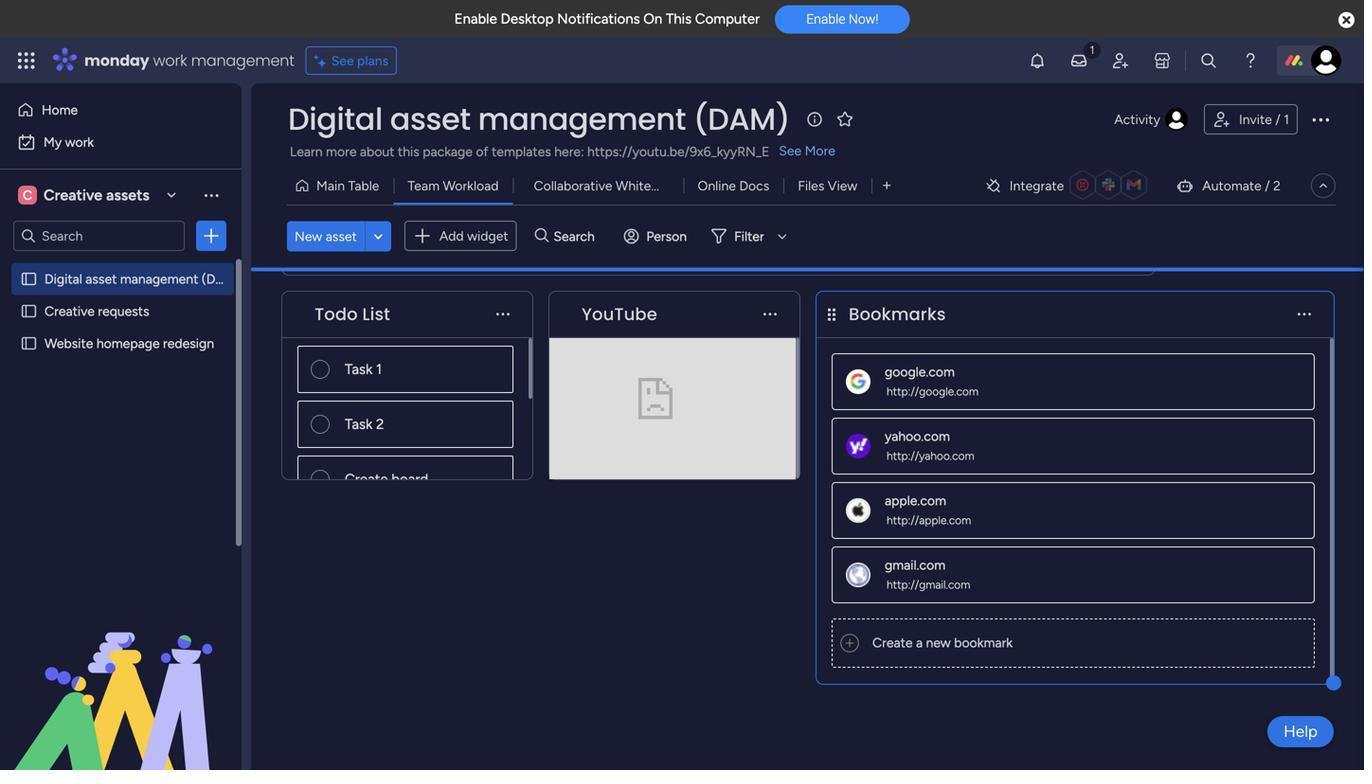Task type: vqa. For each thing, say whether or not it's contained in the screenshot.
the leftmost card cover image
no



Task type: describe. For each thing, give the bounding box(es) containing it.
workspace selection element
[[18, 184, 152, 207]]

options image
[[202, 227, 221, 245]]

options image
[[1310, 108, 1333, 131]]

automate
[[1203, 178, 1262, 194]]

Search in workspace field
[[40, 225, 158, 247]]

todo
[[315, 302, 358, 326]]

requests
[[98, 303, 149, 319]]

enable desktop notifications on this computer
[[455, 10, 760, 27]]

integrate button
[[978, 166, 1161, 206]]

/ for 2
[[1265, 178, 1271, 194]]

youtube
[[582, 302, 658, 326]]

here:
[[555, 144, 584, 160]]

main
[[317, 178, 345, 194]]

create
[[345, 471, 388, 488]]

invite
[[1240, 111, 1273, 127]]

creative assets
[[44, 186, 150, 204]]

my
[[44, 134, 62, 150]]

main table button
[[287, 171, 394, 201]]

main table
[[317, 178, 379, 194]]

see inside button
[[331, 53, 354, 69]]

v2 search image
[[535, 226, 549, 247]]

creative for creative requests
[[45, 303, 95, 319]]

angle down image
[[374, 229, 383, 243]]

(dam) inside list box
[[202, 271, 240, 287]]

add
[[440, 228, 464, 244]]

add to favorites image
[[836, 109, 855, 128]]

of
[[476, 144, 489, 160]]

package
[[423, 144, 473, 160]]

collapse board header image
[[1316, 178, 1332, 193]]

activity button
[[1107, 104, 1197, 135]]

public board image for creative requests
[[20, 302, 38, 320]]

my work option
[[11, 127, 230, 157]]

learn more about this package of templates here: https://youtu.be/9x6_kyyrn_e see more
[[290, 143, 836, 160]]

about
[[360, 144, 395, 160]]

online docs
[[698, 178, 770, 194]]

1 more dots image from the left
[[764, 308, 777, 322]]

1 image
[[1084, 39, 1101, 60]]

monday
[[84, 50, 149, 71]]

files view button
[[784, 171, 872, 201]]

google.com http://google.com
[[885, 364, 979, 399]]

1 vertical spatial management
[[478, 98, 686, 140]]

0 vertical spatial digital asset management (dam)
[[288, 98, 790, 140]]

digital asset management (dam) inside list box
[[45, 271, 240, 287]]

list box containing digital asset management (dam)
[[0, 259, 242, 616]]

Digital asset management (DAM) field
[[283, 98, 795, 140]]

1 horizontal spatial digital
[[288, 98, 383, 140]]

redesign
[[163, 335, 214, 352]]

website homepage redesign
[[45, 335, 214, 352]]

update feed image
[[1070, 51, 1089, 70]]

help button
[[1268, 716, 1334, 748]]

google.com
[[885, 364, 955, 380]]

this
[[398, 144, 420, 160]]

website
[[45, 335, 93, 352]]

asset inside button
[[326, 228, 357, 244]]

team workload button
[[394, 171, 513, 201]]

more
[[326, 144, 357, 160]]

1 vertical spatial digital
[[45, 271, 82, 287]]

see plans button
[[306, 46, 397, 75]]

add widget button
[[405, 221, 517, 251]]

gmail.com
[[885, 557, 946, 573]]

table
[[348, 178, 379, 194]]

docs
[[740, 178, 770, 194]]

computer
[[695, 10, 760, 27]]

learn
[[290, 144, 323, 160]]

Bookmarks field
[[844, 302, 951, 327]]

new asset button
[[287, 221, 365, 251]]

home option
[[11, 95, 230, 125]]

add view image
[[883, 179, 891, 193]]

workspace image
[[18, 185, 37, 206]]

whiteboard
[[616, 178, 686, 194]]

this
[[666, 10, 692, 27]]

more dots image
[[497, 308, 510, 322]]

enable now!
[[807, 11, 879, 27]]

create board
[[345, 471, 429, 488]]

invite / 1 button
[[1205, 104, 1298, 135]]

notifications
[[557, 10, 640, 27]]

activity
[[1115, 111, 1161, 127]]

workspace options image
[[202, 186, 221, 204]]

home link
[[11, 95, 230, 125]]

dapulse drag handle 3 image
[[828, 308, 836, 322]]

https://youtu.be/9x6_kyyrn_e
[[588, 144, 770, 160]]

http://google.com
[[887, 385, 979, 399]]

team workload
[[408, 178, 499, 194]]

task 1
[[345, 361, 382, 378]]

collaborative whiteboard button
[[513, 171, 686, 201]]

2 more dots image from the left
[[1298, 308, 1312, 322]]

homepage
[[96, 335, 160, 352]]

/ for 1
[[1276, 111, 1281, 127]]

widget
[[467, 228, 509, 244]]

files view
[[798, 178, 858, 194]]

invite members image
[[1112, 51, 1131, 70]]

2 horizontal spatial asset
[[390, 98, 471, 140]]

new asset
[[295, 228, 357, 244]]

2 vertical spatial management
[[120, 271, 198, 287]]

apple.com
[[885, 493, 947, 509]]

Create a new bookmark text field
[[867, 620, 1315, 667]]



Task type: locate. For each thing, give the bounding box(es) containing it.
task down 'task 1' at the left top
[[345, 416, 373, 433]]

integrate
[[1010, 178, 1065, 194]]

work for monday
[[153, 50, 187, 71]]

bookmarks
[[849, 302, 946, 326]]

public board image
[[20, 270, 38, 288], [20, 302, 38, 320]]

list
[[363, 302, 390, 326]]

enable for enable desktop notifications on this computer
[[455, 10, 497, 27]]

0 horizontal spatial more dots image
[[764, 308, 777, 322]]

task 2
[[345, 416, 384, 433]]

now!
[[849, 11, 879, 27]]

(dam) down options image
[[202, 271, 240, 287]]

list box
[[0, 259, 242, 616]]

todo list
[[315, 302, 390, 326]]

1 horizontal spatial work
[[153, 50, 187, 71]]

0 horizontal spatial asset
[[86, 271, 117, 287]]

work for my
[[65, 134, 94, 150]]

work right my
[[65, 134, 94, 150]]

see left plans
[[331, 53, 354, 69]]

on
[[644, 10, 663, 27]]

see left more
[[779, 143, 802, 159]]

(dam) up online docs "button"
[[694, 98, 790, 140]]

dapulse close image
[[1339, 11, 1355, 30]]

/ inside invite / 1 button
[[1276, 111, 1281, 127]]

asset right new
[[326, 228, 357, 244]]

task down todo list field
[[345, 361, 373, 378]]

1 vertical spatial digital asset management (dam)
[[45, 271, 240, 287]]

task for task 1
[[345, 361, 373, 378]]

creative right c
[[44, 186, 102, 204]]

2
[[1274, 178, 1281, 194], [376, 416, 384, 433]]

my work link
[[11, 127, 230, 157]]

1 horizontal spatial /
[[1276, 111, 1281, 127]]

(dam)
[[694, 98, 790, 140], [202, 271, 240, 287]]

management
[[191, 50, 294, 71], [478, 98, 686, 140], [120, 271, 198, 287]]

home
[[42, 102, 78, 118]]

apple.com http://apple.com
[[885, 493, 972, 527]]

enable left now!
[[807, 11, 846, 27]]

0 horizontal spatial /
[[1265, 178, 1271, 194]]

1 vertical spatial creative
[[45, 303, 95, 319]]

0 horizontal spatial digital asset management (dam)
[[45, 271, 240, 287]]

more dots image
[[764, 308, 777, 322], [1298, 308, 1312, 322]]

files
[[798, 178, 825, 194]]

person button
[[616, 221, 699, 251]]

lottie animation element
[[0, 579, 242, 771]]

search everything image
[[1200, 51, 1219, 70]]

invite / 1
[[1240, 111, 1290, 127]]

filter
[[735, 228, 765, 244]]

1 vertical spatial 2
[[376, 416, 384, 433]]

desktop
[[501, 10, 554, 27]]

1 horizontal spatial asset
[[326, 228, 357, 244]]

0 horizontal spatial enable
[[455, 10, 497, 27]]

http://apple.com
[[887, 514, 972, 527]]

digital asset management (dam) up templates
[[288, 98, 790, 140]]

c
[[23, 187, 32, 203]]

board
[[392, 471, 429, 488]]

yahoo.com
[[885, 428, 950, 444]]

/ right invite
[[1276, 111, 1281, 127]]

1 task from the top
[[345, 361, 373, 378]]

1
[[1284, 111, 1290, 127], [376, 361, 382, 378]]

help
[[1284, 722, 1318, 742]]

1 vertical spatial 1
[[376, 361, 382, 378]]

1 vertical spatial (dam)
[[202, 271, 240, 287]]

0 vertical spatial asset
[[390, 98, 471, 140]]

help image
[[1242, 51, 1260, 70]]

enable inside button
[[807, 11, 846, 27]]

team
[[408, 178, 440, 194]]

0 vertical spatial public board image
[[20, 270, 38, 288]]

notifications image
[[1028, 51, 1047, 70]]

0 vertical spatial task
[[345, 361, 373, 378]]

gmail.com http://gmail.com
[[885, 557, 971, 592]]

0 horizontal spatial (dam)
[[202, 271, 240, 287]]

see plans
[[331, 53, 389, 69]]

collaborative whiteboard
[[534, 178, 686, 194]]

1 horizontal spatial digital asset management (dam)
[[288, 98, 790, 140]]

digital up creative requests
[[45, 271, 82, 287]]

asset up creative requests
[[86, 271, 117, 287]]

0 horizontal spatial digital
[[45, 271, 82, 287]]

0 vertical spatial creative
[[44, 186, 102, 204]]

public board image for digital asset management (dam)
[[20, 270, 38, 288]]

1 vertical spatial asset
[[326, 228, 357, 244]]

0 vertical spatial (dam)
[[694, 98, 790, 140]]

workload
[[443, 178, 499, 194]]

creative
[[44, 186, 102, 204], [45, 303, 95, 319]]

creative requests
[[45, 303, 149, 319]]

1 down "list"
[[376, 361, 382, 378]]

online
[[698, 178, 736, 194]]

asset inside list box
[[86, 271, 117, 287]]

1 horizontal spatial (dam)
[[694, 98, 790, 140]]

1 horizontal spatial more dots image
[[1298, 308, 1312, 322]]

public board image
[[20, 335, 38, 353]]

2 enable from the left
[[807, 11, 846, 27]]

collaborative
[[534, 178, 613, 194]]

enable now! button
[[775, 5, 910, 33]]

work
[[153, 50, 187, 71], [65, 134, 94, 150]]

2 task from the top
[[345, 416, 373, 433]]

digital asset management (dam) up requests
[[45, 271, 240, 287]]

http://gmail.com
[[887, 578, 971, 592]]

asset
[[390, 98, 471, 140], [326, 228, 357, 244], [86, 271, 117, 287]]

work inside option
[[65, 134, 94, 150]]

see
[[331, 53, 354, 69], [779, 143, 802, 159]]

person
[[647, 228, 687, 244]]

1 horizontal spatial 2
[[1274, 178, 1281, 194]]

arrow down image
[[771, 225, 794, 248]]

0 vertical spatial /
[[1276, 111, 1281, 127]]

1 vertical spatial public board image
[[20, 302, 38, 320]]

select product image
[[17, 51, 36, 70]]

/ right automate at the right top of page
[[1265, 178, 1271, 194]]

1 right invite
[[1284, 111, 1290, 127]]

new
[[295, 228, 322, 244]]

0 horizontal spatial 1
[[376, 361, 382, 378]]

1 horizontal spatial enable
[[807, 11, 846, 27]]

creative for creative assets
[[44, 186, 102, 204]]

more
[[805, 143, 836, 159]]

filter button
[[704, 221, 794, 251]]

online docs button
[[684, 171, 784, 201]]

1 horizontal spatial 1
[[1284, 111, 1290, 127]]

2 up create board at the left of page
[[376, 416, 384, 433]]

1 horizontal spatial see
[[779, 143, 802, 159]]

0 vertical spatial work
[[153, 50, 187, 71]]

asset up the package
[[390, 98, 471, 140]]

http://yahoo.com
[[887, 449, 975, 463]]

2 right automate at the right top of page
[[1274, 178, 1281, 194]]

/
[[1276, 111, 1281, 127], [1265, 178, 1271, 194]]

show board description image
[[804, 110, 826, 129]]

1 vertical spatial task
[[345, 416, 373, 433]]

automate / 2
[[1203, 178, 1281, 194]]

1 vertical spatial see
[[779, 143, 802, 159]]

Search field
[[549, 223, 606, 249]]

digital up more
[[288, 98, 383, 140]]

0 horizontal spatial see
[[331, 53, 354, 69]]

1 public board image from the top
[[20, 270, 38, 288]]

work right monday
[[153, 50, 187, 71]]

enable
[[455, 10, 497, 27], [807, 11, 846, 27]]

2 public board image from the top
[[20, 302, 38, 320]]

1 inside invite / 1 button
[[1284, 111, 1290, 127]]

enable left desktop
[[455, 10, 497, 27]]

view
[[828, 178, 858, 194]]

templates
[[492, 144, 551, 160]]

Todo List field
[[310, 302, 395, 327]]

0 vertical spatial 2
[[1274, 178, 1281, 194]]

YouTube field
[[577, 302, 662, 327]]

option
[[0, 262, 242, 266]]

0 vertical spatial 1
[[1284, 111, 1290, 127]]

0 horizontal spatial work
[[65, 134, 94, 150]]

plans
[[357, 53, 389, 69]]

monday work management
[[84, 50, 294, 71]]

john smith image
[[1312, 45, 1342, 76]]

0 vertical spatial digital
[[288, 98, 383, 140]]

enable for enable now!
[[807, 11, 846, 27]]

lottie animation image
[[0, 579, 242, 771]]

see more link
[[777, 141, 838, 160]]

digital asset management (dam)
[[288, 98, 790, 140], [45, 271, 240, 287]]

monday marketplace image
[[1153, 51, 1172, 70]]

assets
[[106, 186, 150, 204]]

yahoo.com http://yahoo.com
[[885, 428, 975, 463]]

creative inside workspace selection 'element'
[[44, 186, 102, 204]]

see inside learn more about this package of templates here: https://youtu.be/9x6_kyyrn_e see more
[[779, 143, 802, 159]]

0 horizontal spatial 2
[[376, 416, 384, 433]]

1 vertical spatial /
[[1265, 178, 1271, 194]]

my work
[[44, 134, 94, 150]]

1 enable from the left
[[455, 10, 497, 27]]

creative up website
[[45, 303, 95, 319]]

task
[[345, 361, 373, 378], [345, 416, 373, 433]]

task for task 2
[[345, 416, 373, 433]]

1 vertical spatial work
[[65, 134, 94, 150]]

0 vertical spatial management
[[191, 50, 294, 71]]

0 vertical spatial see
[[331, 53, 354, 69]]

add widget
[[440, 228, 509, 244]]

2 vertical spatial asset
[[86, 271, 117, 287]]



